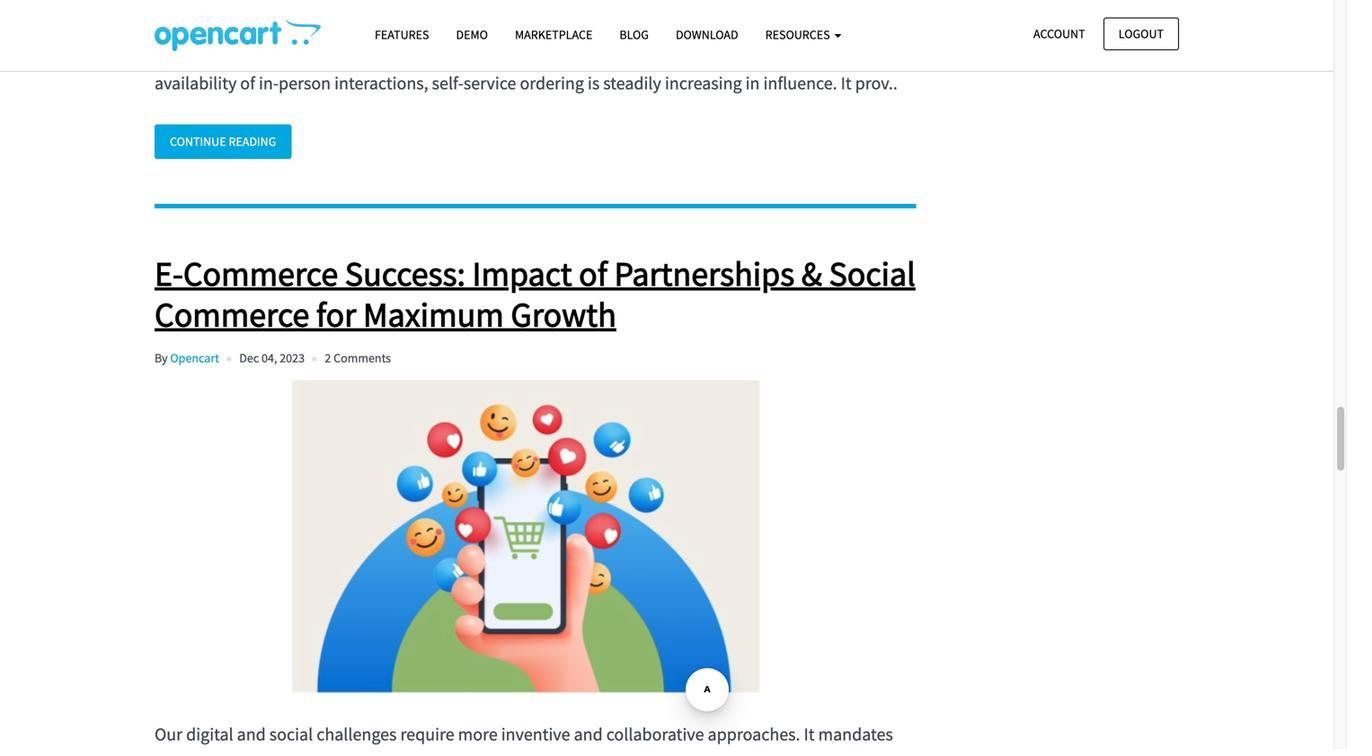 Task type: vqa. For each thing, say whether or not it's contained in the screenshot.
branded
yes



Task type: describe. For each thing, give the bounding box(es) containing it.
multi-
[[860, 14, 905, 37]]

2 the from the left
[[809, 43, 834, 66]]

dec 04, 2023
[[239, 350, 305, 366]]

by
[[155, 350, 168, 366]]

e-commerce success: impact of partnerships & social commerce for maximum growth link
[[155, 252, 917, 336]]

prov..
[[856, 72, 898, 94]]

uptick
[[519, 43, 566, 66]]

demo link
[[443, 19, 502, 50]]

maximum
[[363, 293, 504, 336]]

for
[[316, 293, 356, 336]]

opencart
[[170, 350, 219, 366]]

04,
[[262, 350, 277, 366]]

blog link
[[606, 19, 663, 50]]

social
[[269, 724, 313, 746]]

continue
[[170, 133, 226, 150]]

commerce up the dec
[[155, 293, 310, 336]]

increasing
[[665, 72, 742, 94]]

download link
[[663, 19, 752, 50]]

partnerships
[[614, 252, 795, 295]]

mandates
[[819, 724, 893, 746]]

availability
[[155, 72, 237, 94]]

resources
[[766, 27, 833, 43]]

require
[[400, 724, 455, 746]]

1 horizontal spatial and
[[574, 724, 603, 746]]

digital
[[186, 724, 233, 746]]

e-commerce success: impact of partnerships & social commerce for maximum growth
[[155, 252, 916, 336]]

over
[[570, 43, 603, 66]]

vendor
[[155, 43, 208, 66]]

influence.
[[764, 72, 838, 94]]

business
[[450, 43, 516, 66]]

logout link
[[1104, 18, 1179, 50]]

years. despite
[[701, 43, 806, 66]]

it inside e-commerce is becoming increasingly popular in b2b markets, with branded online stores and multi- vendor marketplaces seeing significant business uptick over the past few years. despite the availability of in-person interactions, self-service ordering is steadily increasing in influence. it prov..
[[841, 72, 852, 94]]

2023
[[280, 350, 305, 366]]

account
[[1034, 26, 1086, 42]]

with
[[623, 14, 657, 37]]

0 vertical spatial in
[[503, 14, 517, 37]]

self-
[[432, 72, 464, 94]]

1 vertical spatial in
[[746, 72, 760, 94]]

challenges
[[317, 724, 397, 746]]

download
[[676, 27, 739, 43]]

&
[[802, 252, 822, 295]]

continue reading
[[170, 133, 276, 150]]

in-
[[259, 72, 279, 94]]

person
[[279, 72, 331, 94]]

0 vertical spatial is
[[252, 14, 264, 37]]

interactions,
[[335, 72, 428, 94]]

and inside e-commerce is becoming increasingly popular in b2b markets, with branded online stores and multi- vendor marketplaces seeing significant business uptick over the past few years. despite the availability of in-person interactions, self-service ordering is steadily increasing in influence. it prov..
[[827, 14, 856, 37]]

seeing
[[316, 43, 365, 66]]

features
[[375, 27, 429, 43]]

service
[[464, 72, 516, 94]]

it inside 'our digital and social challenges require more inventive and collaborative approaches. it mandates'
[[804, 724, 815, 746]]

e- for commerce
[[155, 14, 170, 37]]

opencart link
[[170, 350, 219, 366]]

e- for commerce
[[155, 252, 183, 295]]

branded
[[660, 14, 724, 37]]

social
[[829, 252, 916, 295]]

marketplace link
[[502, 19, 606, 50]]

2
[[325, 350, 331, 366]]

ordering
[[520, 72, 584, 94]]

commerce
[[170, 14, 249, 37]]



Task type: locate. For each thing, give the bounding box(es) containing it.
markets,
[[554, 14, 620, 37]]

1 horizontal spatial is
[[588, 72, 600, 94]]

0 vertical spatial e-
[[155, 14, 170, 37]]

2 horizontal spatial and
[[827, 14, 856, 37]]

of inside e-commerce is becoming increasingly popular in b2b markets, with branded online stores and multi- vendor marketplaces seeing significant business uptick over the past few years. despite the availability of in-person interactions, self-service ordering is steadily increasing in influence. it prov..
[[240, 72, 255, 94]]

becoming
[[268, 14, 343, 37]]

past
[[635, 43, 667, 66]]

of
[[240, 72, 255, 94], [579, 252, 608, 295]]

0 horizontal spatial the
[[607, 43, 631, 66]]

2 comments
[[325, 350, 391, 366]]

1 the from the left
[[607, 43, 631, 66]]

1 vertical spatial e-
[[155, 252, 183, 295]]

features link
[[361, 19, 443, 50]]

and right stores
[[827, 14, 856, 37]]

b2b
[[521, 14, 551, 37]]

1 horizontal spatial the
[[809, 43, 834, 66]]

0 horizontal spatial of
[[240, 72, 255, 94]]

significant
[[369, 43, 447, 66]]

the down blog
[[607, 43, 631, 66]]

1 e- from the top
[[155, 14, 170, 37]]

0 horizontal spatial in
[[503, 14, 517, 37]]

1 horizontal spatial it
[[841, 72, 852, 94]]

e-
[[155, 14, 170, 37], [155, 252, 183, 295]]

of inside e-commerce success: impact of partnerships & social commerce for maximum growth
[[579, 252, 608, 295]]

in down the years. despite
[[746, 72, 760, 94]]

marketplaces
[[211, 43, 313, 66]]

and left social
[[237, 724, 266, 746]]

0 horizontal spatial and
[[237, 724, 266, 746]]

marketplace
[[515, 27, 593, 43]]

steadily
[[603, 72, 662, 94]]

inventive
[[501, 724, 570, 746]]

collaborative
[[607, 724, 704, 746]]

continue reading link
[[155, 124, 292, 159]]

it left prov..
[[841, 72, 852, 94]]

increasingly
[[346, 14, 436, 37]]

e- up vendor at the left of page
[[155, 14, 170, 37]]

growth
[[511, 293, 617, 336]]

our
[[155, 724, 183, 746]]

dec
[[239, 350, 259, 366]]

opencart - blog image
[[155, 19, 321, 51]]

it
[[841, 72, 852, 94], [804, 724, 815, 746]]

popular
[[440, 14, 499, 37]]

the down "resources"
[[809, 43, 834, 66]]

e- up 'by'
[[155, 252, 183, 295]]

0 vertical spatial it
[[841, 72, 852, 94]]

of right impact
[[579, 252, 608, 295]]

blog
[[620, 27, 649, 43]]

in left the b2b
[[503, 14, 517, 37]]

e- inside e-commerce success: impact of partnerships & social commerce for maximum growth
[[155, 252, 183, 295]]

and right inventive
[[574, 724, 603, 746]]

0 horizontal spatial is
[[252, 14, 264, 37]]

1 horizontal spatial of
[[579, 252, 608, 295]]

commerce up 04,
[[183, 252, 338, 295]]

the
[[607, 43, 631, 66], [809, 43, 834, 66]]

and
[[827, 14, 856, 37], [237, 724, 266, 746], [574, 724, 603, 746]]

2 e- from the top
[[155, 252, 183, 295]]

1 vertical spatial is
[[588, 72, 600, 94]]

demo
[[456, 27, 488, 43]]

in
[[503, 14, 517, 37], [746, 72, 760, 94]]

online
[[727, 14, 775, 37]]

1 vertical spatial it
[[804, 724, 815, 746]]

is up marketplaces
[[252, 14, 264, 37]]

comments
[[334, 350, 391, 366]]

it left mandates
[[804, 724, 815, 746]]

impact
[[472, 252, 572, 295]]

1 horizontal spatial in
[[746, 72, 760, 94]]

commerce
[[183, 252, 338, 295], [155, 293, 310, 336]]

is
[[252, 14, 264, 37], [588, 72, 600, 94]]

reading
[[229, 133, 276, 150]]

success:
[[345, 252, 466, 295]]

1 vertical spatial of
[[579, 252, 608, 295]]

e-commerce is becoming increasingly popular in b2b markets, with branded online stores and multi- vendor marketplaces seeing significant business uptick over the past few years. despite the availability of in-person interactions, self-service ordering is steadily increasing in influence. it prov..
[[155, 14, 905, 94]]

e-commerce success: impact of partnerships & social commerce for maximum growth image
[[155, 381, 899, 694]]

resources link
[[752, 19, 855, 50]]

e- inside e-commerce is becoming increasingly popular in b2b markets, with branded online stores and multi- vendor marketplaces seeing significant business uptick over the past few years. despite the availability of in-person interactions, self-service ordering is steadily increasing in influence. it prov..
[[155, 14, 170, 37]]

our digital and social challenges require more inventive and collaborative approaches. it mandates
[[155, 724, 903, 750]]

approaches.
[[708, 724, 801, 746]]

is down over in the top of the page
[[588, 72, 600, 94]]

account link
[[1019, 18, 1101, 50]]

0 horizontal spatial it
[[804, 724, 815, 746]]

few
[[671, 43, 698, 66]]

by opencart
[[155, 350, 219, 366]]

stores
[[778, 14, 823, 37]]

of left in-
[[240, 72, 255, 94]]

more
[[458, 724, 498, 746]]

logout
[[1119, 26, 1164, 42]]

0 vertical spatial of
[[240, 72, 255, 94]]



